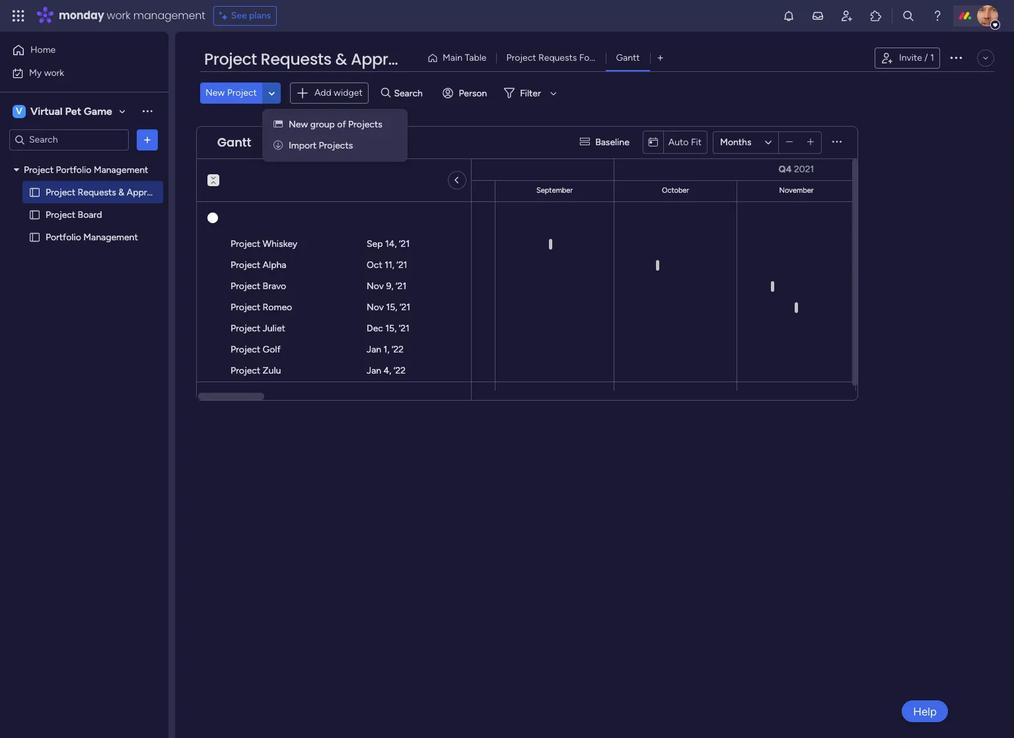 Task type: describe. For each thing, give the bounding box(es) containing it.
table
[[465, 52, 487, 63]]

project golf
[[231, 344, 281, 356]]

0 vertical spatial options image
[[948, 49, 964, 65]]

my
[[29, 67, 42, 78]]

see
[[231, 10, 247, 21]]

gantt button
[[606, 48, 650, 69]]

search everything image
[[902, 9, 915, 22]]

workspace image
[[13, 104, 26, 119]]

project down project golf
[[231, 365, 260, 377]]

form
[[579, 52, 601, 63]]

main
[[443, 52, 463, 63]]

v2 funnel image
[[264, 137, 273, 147]]

oct
[[367, 260, 382, 271]]

project up project juliet
[[231, 302, 260, 313]]

2021 for q3 2021
[[429, 164, 449, 175]]

4,
[[384, 365, 392, 377]]

golf
[[263, 344, 281, 356]]

15, for dec
[[385, 323, 397, 334]]

angle right image
[[456, 174, 459, 186]]

project board
[[46, 209, 102, 220]]

1 vertical spatial portfolio
[[46, 232, 81, 243]]

'22 for jan 4, '22
[[394, 365, 406, 377]]

filter button
[[499, 83, 562, 104]]

november
[[779, 186, 814, 195]]

project up project alpha
[[231, 239, 260, 250]]

project requests form
[[506, 52, 601, 63]]

main table
[[443, 52, 487, 63]]

sep 14, '21
[[367, 239, 410, 250]]

my work
[[29, 67, 64, 78]]

work for my
[[44, 67, 64, 78]]

more dots image
[[833, 137, 842, 147]]

of
[[337, 119, 346, 130]]

help image
[[931, 9, 944, 22]]

project down project alpha
[[231, 281, 260, 292]]

& inside project requests & approvals field
[[335, 48, 347, 70]]

'21 for nov 15, '21
[[400, 302, 410, 313]]

zulu
[[263, 365, 281, 377]]

invite / 1
[[899, 52, 934, 63]]

james peterson image
[[977, 5, 999, 26]]

q4 2021
[[779, 164, 814, 175]]

juliet
[[263, 323, 285, 334]]

project requests form button
[[497, 48, 606, 69]]

june
[[182, 186, 198, 195]]

project up project zulu
[[231, 344, 260, 356]]

14,
[[385, 239, 397, 250]]

new project button
[[200, 83, 262, 104]]

project bravo
[[231, 281, 286, 292]]

project inside field
[[204, 48, 257, 70]]

9,
[[386, 281, 394, 292]]

oct 11, '21
[[367, 260, 407, 271]]

1,
[[384, 344, 390, 356]]

move to image
[[274, 140, 283, 151]]

nov for nov 9, '21
[[367, 281, 384, 292]]

group image
[[274, 119, 283, 130]]

baseline button
[[574, 132, 638, 153]]

caret down image
[[14, 165, 19, 174]]

approvals inside project requests & approvals field
[[351, 48, 429, 70]]

project alpha
[[231, 260, 286, 271]]

import
[[289, 140, 317, 151]]

0 horizontal spatial gantt
[[217, 134, 251, 151]]

monday
[[59, 8, 104, 23]]

see plans button
[[213, 6, 277, 26]]

project juliet
[[231, 323, 285, 334]]

workspace options image
[[141, 105, 154, 118]]

import projects
[[289, 140, 353, 151]]

q3
[[414, 164, 427, 175]]

project inside button
[[227, 87, 257, 99]]

Project Requests & Approvals field
[[201, 48, 429, 71]]

public board image
[[28, 231, 41, 244]]

project up project golf
[[231, 323, 260, 334]]

bravo
[[263, 281, 286, 292]]

virtual pet game
[[30, 105, 112, 117]]

dec 15, '21
[[367, 323, 410, 334]]

fit
[[691, 137, 702, 148]]

jan for jan 4, '22
[[367, 365, 381, 377]]

plans
[[249, 10, 271, 21]]

invite members image
[[841, 9, 854, 22]]

apps image
[[870, 9, 883, 22]]

my work button
[[8, 62, 142, 84]]

home button
[[8, 40, 142, 61]]

select product image
[[12, 9, 25, 22]]

v2 minus image
[[786, 137, 793, 147]]

auto
[[669, 137, 689, 148]]

project zulu
[[231, 365, 281, 377]]

new for new project
[[206, 87, 225, 99]]

project whiskey
[[231, 239, 297, 250]]

0 horizontal spatial options image
[[141, 133, 154, 146]]

virtual
[[30, 105, 63, 117]]

dec
[[367, 323, 383, 334]]

pet
[[65, 105, 81, 117]]

filter
[[520, 88, 541, 99]]

'22 for jan 1, '22
[[392, 344, 404, 356]]

work for monday
[[107, 8, 131, 23]]

1 vertical spatial projects
[[319, 140, 353, 151]]

alpha
[[263, 260, 286, 271]]

11,
[[385, 260, 394, 271]]

see plans
[[231, 10, 271, 21]]

v2 collapse up image
[[208, 179, 219, 188]]

2021 for q4 2021
[[794, 164, 814, 175]]

project up project board
[[46, 187, 75, 198]]

gantt inside button
[[616, 52, 640, 63]]



Task type: locate. For each thing, give the bounding box(es) containing it.
projects down new group of projects
[[319, 140, 353, 151]]

requests up 'board'
[[78, 187, 116, 198]]

add widget
[[314, 87, 363, 98]]

& up 'add widget'
[[335, 48, 347, 70]]

auto fit button
[[663, 132, 707, 153]]

person
[[459, 88, 487, 99]]

1 horizontal spatial requests
[[261, 48, 332, 70]]

0 vertical spatial portfolio
[[56, 164, 91, 175]]

list box containing project portfolio management
[[0, 156, 169, 427]]

'21 down nov 15, '21
[[399, 323, 410, 334]]

0 horizontal spatial approvals
[[127, 187, 168, 198]]

2 public board image from the top
[[28, 208, 41, 221]]

main table button
[[422, 48, 497, 69]]

romeo
[[263, 302, 292, 313]]

'21 up dec 15, '21
[[400, 302, 410, 313]]

game
[[84, 105, 112, 117]]

approvals up v2 search icon
[[351, 48, 429, 70]]

project left angle down icon
[[227, 87, 257, 99]]

0 horizontal spatial 2021
[[429, 164, 449, 175]]

portfolio management
[[46, 232, 138, 243]]

home
[[30, 44, 56, 56]]

& down project portfolio management
[[119, 187, 124, 198]]

nov
[[367, 281, 384, 292], [367, 302, 384, 313]]

add widget button
[[290, 83, 369, 104]]

public board image for project board
[[28, 208, 41, 221]]

project requests & approvals up 'board'
[[46, 187, 168, 198]]

1 vertical spatial &
[[119, 187, 124, 198]]

new inside button
[[206, 87, 225, 99]]

Search field
[[391, 84, 430, 103]]

15, for nov
[[386, 302, 397, 313]]

2 horizontal spatial requests
[[539, 52, 577, 63]]

gantt left v2 funnel icon
[[217, 134, 251, 151]]

v2 today image
[[649, 137, 658, 147]]

v2 plus image
[[807, 137, 814, 147]]

'21 for oct 11, '21
[[397, 260, 407, 271]]

& inside list box
[[119, 187, 124, 198]]

15, right dec
[[385, 323, 397, 334]]

projects right 'of'
[[348, 119, 382, 130]]

jan
[[367, 344, 381, 356], [367, 365, 381, 377]]

1 horizontal spatial &
[[335, 48, 347, 70]]

2021
[[429, 164, 449, 175], [794, 164, 814, 175]]

0 vertical spatial 15,
[[386, 302, 397, 313]]

october
[[662, 186, 689, 195]]

jan for jan 1, '22
[[367, 344, 381, 356]]

0 vertical spatial jan
[[367, 344, 381, 356]]

15,
[[386, 302, 397, 313], [385, 323, 397, 334]]

'22
[[392, 344, 404, 356], [394, 365, 406, 377]]

0 horizontal spatial project requests & approvals
[[46, 187, 168, 198]]

project
[[204, 48, 257, 70], [506, 52, 536, 63], [227, 87, 257, 99], [24, 164, 54, 175], [46, 187, 75, 198], [46, 209, 75, 220], [231, 239, 260, 250], [231, 260, 260, 271], [231, 281, 260, 292], [231, 302, 260, 313], [231, 323, 260, 334], [231, 344, 260, 356], [231, 365, 260, 377]]

'21
[[399, 239, 410, 250], [397, 260, 407, 271], [396, 281, 407, 292], [400, 302, 410, 313], [399, 323, 410, 334]]

1 vertical spatial public board image
[[28, 208, 41, 221]]

nov up dec
[[367, 302, 384, 313]]

list box
[[0, 156, 169, 427]]

options image down workspace options 'image' at the left top
[[141, 133, 154, 146]]

auto fit
[[669, 137, 702, 148]]

1 public board image from the top
[[28, 186, 41, 199]]

jan left 1,
[[367, 344, 381, 356]]

requests inside button
[[539, 52, 577, 63]]

portfolio
[[56, 164, 91, 175], [46, 232, 81, 243]]

1 2021 from the left
[[429, 164, 449, 175]]

project up new project
[[204, 48, 257, 70]]

v2 search image
[[381, 86, 391, 101]]

'22 right 4,
[[394, 365, 406, 377]]

1 horizontal spatial options image
[[948, 49, 964, 65]]

1 vertical spatial 15,
[[385, 323, 397, 334]]

monday work management
[[59, 8, 205, 23]]

baseline
[[596, 137, 630, 148]]

0 vertical spatial nov
[[367, 281, 384, 292]]

requests for project requests form button
[[539, 52, 577, 63]]

months
[[720, 136, 752, 148]]

1 vertical spatial approvals
[[127, 187, 168, 198]]

1 horizontal spatial work
[[107, 8, 131, 23]]

work
[[107, 8, 131, 23], [44, 67, 64, 78]]

1 horizontal spatial project requests & approvals
[[204, 48, 429, 70]]

requests up angle down icon
[[261, 48, 332, 70]]

expand board header image
[[981, 53, 991, 63]]

management down 'board'
[[83, 232, 138, 243]]

1 jan from the top
[[367, 344, 381, 356]]

requests left form
[[539, 52, 577, 63]]

'21 for sep 14, '21
[[399, 239, 410, 250]]

sep
[[367, 239, 383, 250]]

0 vertical spatial new
[[206, 87, 225, 99]]

1 vertical spatial options image
[[141, 133, 154, 146]]

project requests & approvals inside list box
[[46, 187, 168, 198]]

approvals
[[351, 48, 429, 70], [127, 187, 168, 198]]

work inside button
[[44, 67, 64, 78]]

person button
[[438, 83, 495, 104]]

project requests & approvals inside field
[[204, 48, 429, 70]]

september
[[537, 186, 573, 195]]

'21 right 14,
[[399, 239, 410, 250]]

0 vertical spatial projects
[[348, 119, 382, 130]]

new project
[[206, 87, 257, 99]]

v2 collapse down image
[[208, 170, 219, 178]]

requests for project requests & approvals field
[[261, 48, 332, 70]]

requests inside field
[[261, 48, 332, 70]]

/
[[925, 52, 928, 63]]

0 vertical spatial &
[[335, 48, 347, 70]]

project requests & approvals up add
[[204, 48, 429, 70]]

public board image for project requests & approvals
[[28, 186, 41, 199]]

project romeo
[[231, 302, 292, 313]]

jan 1, '22
[[367, 344, 404, 356]]

invite / 1 button
[[875, 48, 940, 69]]

portfolio down project board
[[46, 232, 81, 243]]

1 nov from the top
[[367, 281, 384, 292]]

v
[[16, 105, 22, 117]]

angle down image
[[269, 88, 275, 98]]

1 vertical spatial work
[[44, 67, 64, 78]]

option
[[0, 158, 169, 161]]

work right "my"
[[44, 67, 64, 78]]

'21 right 9,
[[396, 281, 407, 292]]

'21 for dec 15, '21
[[399, 323, 410, 334]]

nov 15, '21
[[367, 302, 410, 313]]

group
[[310, 119, 335, 130]]

1 vertical spatial management
[[83, 232, 138, 243]]

project up filter 'popup button'
[[506, 52, 536, 63]]

project up project bravo at the left of the page
[[231, 260, 260, 271]]

0 horizontal spatial requests
[[78, 187, 116, 198]]

new left angle down icon
[[206, 87, 225, 99]]

0 vertical spatial management
[[94, 164, 148, 175]]

requests
[[261, 48, 332, 70], [539, 52, 577, 63], [78, 187, 116, 198]]

nov for nov 15, '21
[[367, 302, 384, 313]]

nov 9, '21
[[367, 281, 407, 292]]

add view image
[[658, 53, 663, 63]]

1 vertical spatial gantt
[[217, 134, 251, 151]]

2 jan from the top
[[367, 365, 381, 377]]

project right the caret down icon
[[24, 164, 54, 175]]

add
[[314, 87, 332, 98]]

0 vertical spatial project requests & approvals
[[204, 48, 429, 70]]

0 horizontal spatial work
[[44, 67, 64, 78]]

1 vertical spatial new
[[289, 119, 308, 130]]

2021 right q3
[[429, 164, 449, 175]]

1
[[931, 52, 934, 63]]

&
[[335, 48, 347, 70], [119, 187, 124, 198]]

1 horizontal spatial 2021
[[794, 164, 814, 175]]

'21 for nov 9, '21
[[396, 281, 407, 292]]

2 nov from the top
[[367, 302, 384, 313]]

new right group image
[[289, 119, 308, 130]]

whiskey
[[263, 239, 297, 250]]

1 horizontal spatial approvals
[[351, 48, 429, 70]]

0 vertical spatial approvals
[[351, 48, 429, 70]]

q4
[[779, 164, 792, 175]]

management
[[94, 164, 148, 175], [83, 232, 138, 243]]

project requests & approvals
[[204, 48, 429, 70], [46, 187, 168, 198]]

board
[[78, 209, 102, 220]]

15, down 9,
[[386, 302, 397, 313]]

jan left 4,
[[367, 365, 381, 377]]

public board image
[[28, 186, 41, 199], [28, 208, 41, 221]]

options image right 1
[[948, 49, 964, 65]]

1 vertical spatial project requests & approvals
[[46, 187, 168, 198]]

jan 4, '22
[[367, 365, 406, 377]]

approvals inside list box
[[127, 187, 168, 198]]

gantt left add view icon
[[616, 52, 640, 63]]

0 horizontal spatial &
[[119, 187, 124, 198]]

help
[[913, 705, 937, 719]]

workspace selection element
[[13, 103, 114, 119]]

project inside button
[[506, 52, 536, 63]]

invite
[[899, 52, 922, 63]]

new for new group of projects
[[289, 119, 308, 130]]

1 horizontal spatial gantt
[[616, 52, 640, 63]]

'21 right 11,
[[397, 260, 407, 271]]

options image
[[948, 49, 964, 65], [141, 133, 154, 146]]

notifications image
[[782, 9, 796, 22]]

approvals left june
[[127, 187, 168, 198]]

0 horizontal spatial new
[[206, 87, 225, 99]]

2021 right q4
[[794, 164, 814, 175]]

q3 2021
[[414, 164, 449, 175]]

widget
[[334, 87, 363, 98]]

Search in workspace field
[[28, 132, 110, 147]]

0 vertical spatial gantt
[[616, 52, 640, 63]]

0 vertical spatial '22
[[392, 344, 404, 356]]

management
[[133, 8, 205, 23]]

project left 'board'
[[46, 209, 75, 220]]

0 vertical spatial work
[[107, 8, 131, 23]]

project portfolio management
[[24, 164, 148, 175]]

inbox image
[[812, 9, 825, 22]]

new group of projects
[[289, 119, 382, 130]]

management up 'board'
[[94, 164, 148, 175]]

1 vertical spatial nov
[[367, 302, 384, 313]]

1 horizontal spatial new
[[289, 119, 308, 130]]

'22 right 1,
[[392, 344, 404, 356]]

1 vertical spatial jan
[[367, 365, 381, 377]]

help button
[[902, 701, 948, 723]]

nov left 9,
[[367, 281, 384, 292]]

arrow down image
[[546, 85, 562, 101]]

work right monday
[[107, 8, 131, 23]]

gantt
[[616, 52, 640, 63], [217, 134, 251, 151]]

1 vertical spatial '22
[[394, 365, 406, 377]]

0 vertical spatial public board image
[[28, 186, 41, 199]]

portfolio down search in workspace field
[[56, 164, 91, 175]]

2 2021 from the left
[[794, 164, 814, 175]]



Task type: vqa. For each thing, say whether or not it's contained in the screenshot.
the Getting
no



